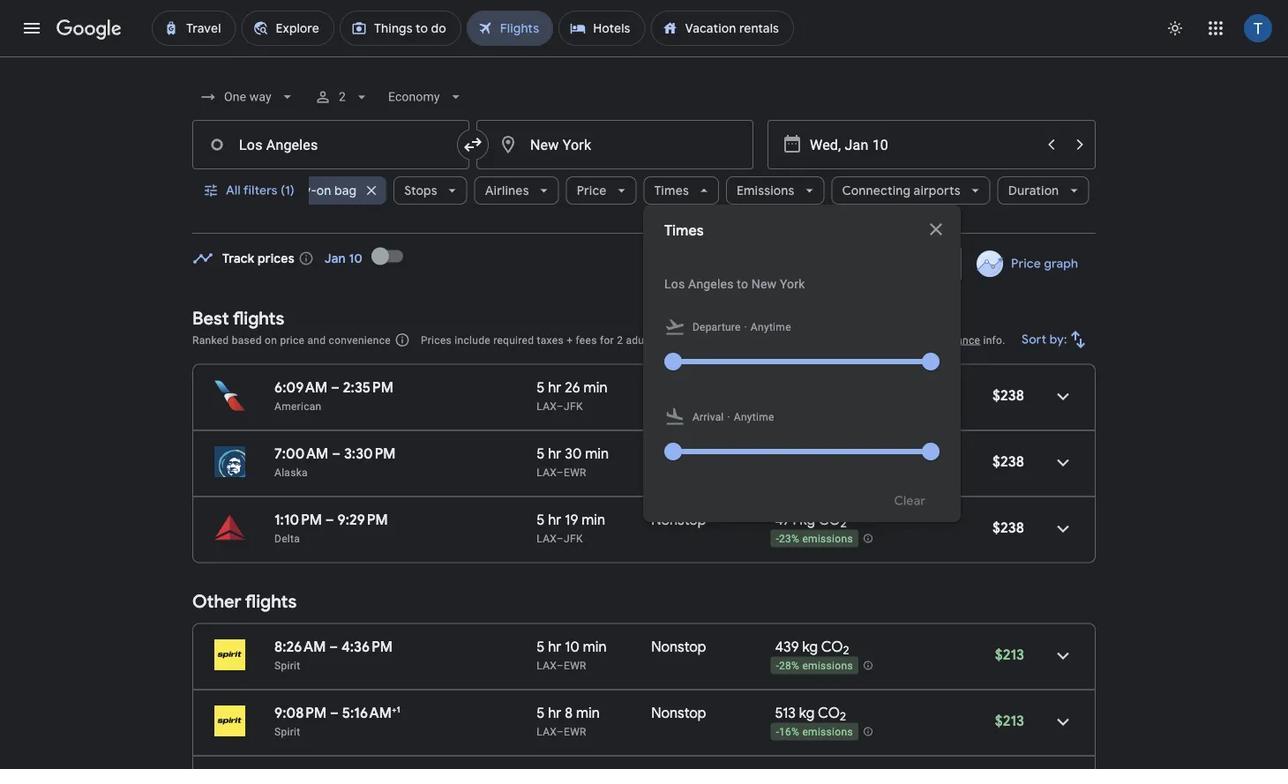 Task type: describe. For each thing, give the bounding box(es) containing it.
947 kg co
[[775, 379, 843, 397]]

– inside 5 hr 19 min lax – jfk
[[557, 533, 564, 545]]

alaska
[[274, 466, 308, 479]]

8
[[565, 704, 573, 722]]

hr for 10
[[548, 638, 562, 656]]

468 kg co 2 -24% emissions
[[775, 445, 853, 479]]

flight details. leaves los angeles international airport at 8:26 am on wednesday, january 10 and arrives at newark liberty international airport at 4:36 pm on wednesday, january 10. image
[[1042, 635, 1084, 677]]

– inside 7:00 am – 3:30 pm alaska
[[332, 445, 341, 463]]

-23% emissions
[[776, 533, 853, 546]]

238 us dollars text field for 468
[[993, 453, 1024, 471]]

other
[[192, 591, 241, 613]]

to
[[737, 277, 748, 291]]

sort by:
[[1022, 332, 1068, 348]]

Departure time: 8:26 AM. text field
[[274, 638, 326, 656]]

american
[[274, 400, 322, 413]]

on for carry-
[[316, 183, 331, 199]]

new
[[752, 277, 777, 291]]

price graph button
[[965, 248, 1092, 280]]

2 button
[[307, 76, 378, 118]]

all
[[226, 183, 241, 199]]

1 carry-on bag button
[[261, 169, 386, 212]]

- for 513
[[776, 726, 779, 739]]

total duration 5 hr 10 min. element
[[537, 638, 652, 659]]

total duration 5 hr 19 min. element
[[537, 511, 652, 532]]

- for 471
[[776, 533, 779, 546]]

price button
[[566, 169, 636, 212]]

26
[[565, 379, 580, 397]]

all filters (1) button
[[192, 169, 309, 212]]

1:10 pm – 9:29 pm delta
[[274, 511, 388, 545]]

price for price
[[576, 183, 606, 199]]

nonstop flight. element for 5 hr 30 min
[[652, 445, 706, 465]]

lax for 5 hr 10 min
[[537, 660, 557, 672]]

ranked
[[192, 334, 229, 346]]

prices
[[258, 251, 295, 266]]

stops
[[404, 183, 437, 199]]

flight details. leaves los angeles international airport at 7:00 am on wednesday, january 10 and arrives at newark liberty international airport at 3:30 pm on wednesday, january 10. image
[[1042, 442, 1084, 484]]

leaves los angeles international airport at 9:08 pm on wednesday, january 10 and arrives at newark liberty international airport at 5:16 am on thursday, january 11. element
[[274, 704, 400, 722]]

leaves los angeles international airport at 8:26 am on wednesday, january 10 and arrives at newark liberty international airport at 4:36 pm on wednesday, january 10. element
[[274, 638, 393, 656]]

all filters (1)
[[226, 183, 295, 199]]

lax for 5 hr 30 min
[[537, 466, 557, 479]]

471 kg co 2
[[775, 511, 847, 531]]

2 and from the left
[[749, 334, 768, 346]]

– inside 1:10 pm – 9:29 pm delta
[[325, 511, 334, 529]]

close dialog image
[[926, 219, 947, 240]]

carry-
[[279, 183, 316, 199]]

loading results progress bar
[[0, 56, 1288, 60]]

los
[[665, 277, 685, 291]]

5 for 5 hr 8 min
[[537, 704, 545, 722]]

hr for 26
[[548, 379, 562, 397]]

5 hr 26 min lax – jfk
[[537, 379, 608, 413]]

change appearance image
[[1154, 7, 1197, 49]]

anytime for arrival
[[734, 411, 775, 424]]

471
[[775, 511, 797, 529]]

nonstop for 5 hr 30 min
[[652, 445, 706, 463]]

nonstop for 5 hr 26 min
[[652, 379, 706, 397]]

hr for 19
[[548, 511, 562, 529]]

Departure time: 6:09 AM. text field
[[274, 379, 328, 397]]

min for 5 hr 8 min
[[576, 704, 600, 722]]

charges
[[707, 334, 747, 346]]

6:09 am
[[274, 379, 328, 397]]

track prices
[[222, 251, 295, 266]]

ewr for 30
[[564, 466, 587, 479]]

kg for 468
[[803, 445, 818, 463]]

Arrival time: 9:29 PM. text field
[[338, 511, 388, 529]]

nonstop flight. element for 5 hr 26 min
[[652, 379, 706, 399]]

delta
[[274, 533, 300, 545]]

– inside the 5 hr 30 min lax – ewr
[[557, 466, 564, 479]]

ranked based on price and convenience
[[192, 334, 391, 346]]

learn more about tracked prices image
[[298, 251, 314, 266]]

price
[[280, 334, 305, 346]]

departure
[[693, 321, 741, 334]]

filters
[[243, 183, 278, 199]]

airlines
[[485, 183, 529, 199]]

main menu image
[[21, 18, 42, 39]]

439 kg co 2
[[775, 638, 850, 658]]

spirit inside the 8:26 am – 4:36 pm spirit
[[274, 660, 300, 672]]

9:08 pm
[[274, 704, 327, 722]]

flights for other flights
[[245, 591, 297, 613]]

bag fees button
[[771, 334, 813, 346]]

238 us dollars text field for 471
[[993, 519, 1024, 537]]

1 carry-on bag
[[271, 183, 356, 199]]

price graph
[[1011, 256, 1078, 272]]

10 inside 5 hr 10 min lax – ewr
[[565, 638, 580, 656]]

947
[[775, 379, 799, 397]]

-28% emissions
[[776, 660, 853, 673]]

flight details. leaves los angeles international airport at 9:08 pm on wednesday, january 10 and arrives at newark liberty international airport at 5:16 am on thursday, january 11. image
[[1042, 701, 1084, 743]]

8:26 am
[[274, 638, 326, 656]]

5 hr 8 min lax – ewr
[[537, 704, 600, 738]]

angeles
[[688, 277, 734, 291]]

airports
[[913, 183, 960, 199]]

passenger assistance
[[872, 334, 981, 346]]

swap origin and destination. image
[[462, 134, 484, 155]]

7:00 am
[[274, 445, 329, 463]]

– inside the 8:26 am – 4:36 pm spirit
[[329, 638, 338, 656]]

by:
[[1050, 332, 1068, 348]]

lax for 5 hr 26 min
[[537, 400, 557, 413]]

taxes
[[537, 334, 564, 346]]

prices
[[421, 334, 452, 346]]

2 for 471
[[841, 516, 847, 531]]

2 inside popup button
[[339, 90, 346, 104]]

for
[[600, 334, 614, 346]]

– inside 5 hr 10 min lax – ewr
[[557, 660, 564, 672]]

times inside popup button
[[654, 183, 689, 199]]

3:30 pm
[[344, 445, 396, 463]]

emissions for 471
[[803, 533, 853, 546]]

none text field inside search box
[[477, 120, 754, 169]]

9:29 pm
[[338, 511, 388, 529]]

1 fees from the left
[[576, 334, 597, 346]]

5 for 5 hr 30 min
[[537, 445, 545, 463]]

york
[[780, 277, 805, 291]]

$213 for 513
[[995, 712, 1024, 730]]

co for 468 kg co 2 -24% emissions
[[821, 445, 843, 463]]

total duration 5 hr 30 min. element
[[537, 445, 652, 465]]

flights for best flights
[[233, 307, 284, 330]]

other flights
[[192, 591, 297, 613]]

– inside 5 hr 8 min lax – ewr
[[557, 726, 564, 738]]

leaves los angeles international airport at 1:10 pm on wednesday, january 10 and arrives at john f. kennedy international airport at 9:29 pm on wednesday, january 10. element
[[274, 511, 388, 529]]

6:09 am – 2:35 pm american
[[274, 379, 393, 413]]

2 spirit from the top
[[274, 726, 300, 738]]

emissions inside 468 kg co 2 -24% emissions
[[803, 467, 853, 479]]

min for 5 hr 19 min
[[582, 511, 605, 529]]

stops button
[[393, 169, 467, 212]]

Departure time: 9:08 PM. text field
[[274, 704, 327, 722]]

1 horizontal spatial +
[[567, 334, 573, 346]]

kg for 439
[[803, 638, 818, 656]]

bag for and
[[771, 334, 789, 346]]

Departure time: 1:10 PM. text field
[[274, 511, 322, 529]]

5 for 5 hr 10 min
[[537, 638, 545, 656]]

8:26 am – 4:36 pm spirit
[[274, 638, 393, 672]]

bag for on
[[334, 183, 356, 199]]

on for based
[[265, 334, 277, 346]]

lax for 5 hr 19 min
[[537, 533, 557, 545]]

optional charges and bag fees
[[663, 334, 813, 346]]

nonstop flight. element for 5 hr 10 min
[[652, 638, 706, 659]]

los angeles to new york
[[665, 277, 805, 291]]

10 inside find the best price region
[[349, 251, 363, 266]]

emissions for 439
[[803, 660, 853, 673]]

5 for 5 hr 26 min
[[537, 379, 545, 397]]



Task type: vqa. For each thing, say whether or not it's contained in the screenshot.
2nd round from the bottom of the Returning flights "main content"
no



Task type: locate. For each thing, give the bounding box(es) containing it.
1 vertical spatial 10
[[565, 638, 580, 656]]

1 $213 from the top
[[995, 646, 1024, 664]]

hr for 8
[[548, 704, 562, 722]]

track
[[222, 251, 255, 266]]

none search field containing times
[[192, 76, 1096, 522]]

5 up 5 hr 8 min lax – ewr
[[537, 638, 545, 656]]

jan
[[325, 251, 346, 266]]

sort by: button
[[1015, 319, 1096, 361]]

4 - from the top
[[776, 726, 779, 739]]

and right the charges
[[749, 334, 768, 346]]

16%
[[779, 726, 800, 739]]

ewr for 8
[[564, 726, 587, 738]]

kg for 471
[[800, 511, 816, 529]]

1 vertical spatial times
[[665, 222, 704, 240]]

adults.
[[626, 334, 660, 346]]

co right 947 in the right of the page
[[821, 379, 843, 397]]

0 horizontal spatial bag
[[334, 183, 356, 199]]

4 lax from the top
[[537, 660, 557, 672]]

2 238 us dollars text field from the top
[[993, 453, 1024, 471]]

kg up -28% emissions
[[803, 638, 818, 656]]

co inside 513 kg co 2
[[818, 704, 840, 722]]

0 vertical spatial $238
[[993, 387, 1024, 405]]

1 spirit from the top
[[274, 660, 300, 672]]

5 nonstop flight. element from the top
[[652, 704, 706, 725]]

439
[[775, 638, 799, 656]]

Arrival time: 5:16 AM on  Thursday, January 11. text field
[[342, 704, 400, 722]]

None text field
[[477, 120, 754, 169]]

jfk down 19
[[564, 533, 583, 545]]

ewr down 30
[[564, 466, 587, 479]]

1 horizontal spatial 1
[[397, 704, 400, 715]]

bag
[[334, 183, 356, 199], [771, 334, 789, 346]]

ewr inside 5 hr 8 min lax – ewr
[[564, 726, 587, 738]]

min inside 5 hr 19 min lax – jfk
[[582, 511, 605, 529]]

1 and from the left
[[308, 334, 326, 346]]

5 inside 5 hr 19 min lax – jfk
[[537, 511, 545, 529]]

2 lax from the top
[[537, 466, 557, 479]]

ewr down total duration 5 hr 10 min. element
[[564, 660, 587, 672]]

2 inside 468 kg co 2 -24% emissions
[[843, 450, 850, 465]]

1 lax from the top
[[537, 400, 557, 413]]

238 US dollars text field
[[993, 387, 1024, 405], [993, 453, 1024, 471], [993, 519, 1024, 537]]

23%
[[779, 533, 800, 546]]

hr
[[548, 379, 562, 397], [548, 445, 562, 463], [548, 511, 562, 529], [548, 638, 562, 656], [548, 704, 562, 722]]

hr left 26
[[548, 379, 562, 397]]

lax inside 5 hr 10 min lax – ewr
[[537, 660, 557, 672]]

based
[[232, 334, 262, 346]]

1 vertical spatial jfk
[[564, 533, 583, 545]]

213 US dollars text field
[[995, 646, 1024, 664]]

$213 left flight details. leaves los angeles international airport at 8:26 am on wednesday, january 10 and arrives at newark liberty international airport at 4:36 pm on wednesday, january 10. image
[[995, 646, 1024, 664]]

co inside 468 kg co 2 -24% emissions
[[821, 445, 843, 463]]

0 vertical spatial $213
[[995, 646, 1024, 664]]

3 emissions from the top
[[803, 660, 853, 673]]

$213 for 439
[[995, 646, 1024, 664]]

5 lax from the top
[[537, 726, 557, 738]]

Departure time: 7:00 AM. text field
[[274, 445, 329, 463]]

jfk for 26
[[564, 400, 583, 413]]

co right 468
[[821, 445, 843, 463]]

spirit
[[274, 660, 300, 672], [274, 726, 300, 738]]

ewr for 10
[[564, 660, 587, 672]]

lax down total duration 5 hr 10 min. element
[[537, 660, 557, 672]]

min inside 5 hr 26 min lax – jfk
[[584, 379, 608, 397]]

3 238 us dollars text field from the top
[[993, 519, 1024, 537]]

ewr
[[564, 466, 587, 479], [564, 660, 587, 672], [564, 726, 587, 738]]

min for 5 hr 10 min
[[583, 638, 607, 656]]

lax inside 5 hr 8 min lax – ewr
[[537, 726, 557, 738]]

nonstop for 5 hr 10 min
[[652, 638, 706, 656]]

2 for 513
[[840, 710, 846, 725]]

Arrival time: 2:35 PM. text field
[[343, 379, 393, 397]]

1 $238 from the top
[[993, 387, 1024, 405]]

0 vertical spatial times
[[654, 183, 689, 199]]

0 vertical spatial 10
[[349, 251, 363, 266]]

1 nonstop from the top
[[652, 379, 706, 397]]

leaves los angeles international airport at 6:09 am on wednesday, january 10 and arrives at john f. kennedy international airport at 2:35 pm on wednesday, january 10. element
[[274, 379, 393, 397]]

hr left 8
[[548, 704, 562, 722]]

1 right 5:16 am
[[397, 704, 400, 715]]

0 vertical spatial +
[[567, 334, 573, 346]]

kg inside 513 kg co 2
[[799, 704, 815, 722]]

price for price graph
[[1011, 256, 1041, 272]]

anytime
[[751, 321, 791, 334], [734, 411, 775, 424]]

nonstop flight. element for 5 hr 19 min
[[652, 511, 706, 532]]

5 inside 5 hr 8 min lax – ewr
[[537, 704, 545, 722]]

anytime up bag fees button
[[751, 321, 791, 334]]

nonstop flight. element for 5 hr 8 min
[[652, 704, 706, 725]]

arrival
[[693, 411, 724, 424]]

lax down the total duration 5 hr 30 min. element
[[537, 466, 557, 479]]

1 left (1)
[[271, 183, 276, 199]]

jfk for 19
[[564, 533, 583, 545]]

- down the 439
[[776, 660, 779, 673]]

hr left 19
[[548, 511, 562, 529]]

times button
[[643, 169, 719, 212]]

28%
[[779, 660, 800, 673]]

1 horizontal spatial fees
[[792, 334, 813, 346]]

2 $213 from the top
[[995, 712, 1024, 730]]

hr inside 5 hr 10 min lax – ewr
[[548, 638, 562, 656]]

– down "total duration 5 hr 19 min." element
[[557, 533, 564, 545]]

best flights
[[192, 307, 284, 330]]

0 vertical spatial anytime
[[751, 321, 791, 334]]

1 vertical spatial $238
[[993, 453, 1024, 471]]

spirit down 8:26 am
[[274, 660, 300, 672]]

2 5 from the top
[[537, 445, 545, 463]]

1 vertical spatial anytime
[[734, 411, 775, 424]]

$238 for 471
[[993, 519, 1024, 537]]

total duration 5 hr 8 min. element
[[537, 704, 652, 725]]

kg for 947
[[802, 379, 818, 397]]

5 hr 30 min lax – ewr
[[537, 445, 609, 479]]

5 hr 19 min lax – jfk
[[537, 511, 605, 545]]

2 inside 513 kg co 2
[[840, 710, 846, 725]]

and right price
[[308, 334, 326, 346]]

jfk down 26
[[564, 400, 583, 413]]

1 vertical spatial price
[[1011, 256, 1041, 272]]

lax inside 5 hr 19 min lax – jfk
[[537, 533, 557, 545]]

nonstop
[[652, 379, 706, 397], [652, 445, 706, 463], [652, 511, 706, 529], [652, 638, 706, 656], [652, 704, 706, 722]]

0 vertical spatial 1
[[271, 183, 276, 199]]

price inside popup button
[[576, 183, 606, 199]]

co inside 471 kg co 2
[[819, 511, 841, 529]]

$238 left flight details. leaves los angeles international airport at 6:09 am on wednesday, january 10 and arrives at john f. kennedy international airport at 2:35 pm on wednesday, january 10. icon on the right of page
[[993, 387, 1024, 405]]

ewr inside the 5 hr 30 min lax – ewr
[[564, 466, 587, 479]]

-16% emissions
[[776, 726, 853, 739]]

0 horizontal spatial price
[[576, 183, 606, 199]]

1 vertical spatial on
[[265, 334, 277, 346]]

anytime for departure
[[751, 321, 791, 334]]

flights up 8:26 am
[[245, 591, 297, 613]]

on right (1)
[[316, 183, 331, 199]]

2 for 439
[[843, 643, 850, 658]]

3 hr from the top
[[548, 511, 562, 529]]

2 $238 from the top
[[993, 453, 1024, 471]]

nonstop flight. element
[[652, 379, 706, 399], [652, 445, 706, 465], [652, 511, 706, 532], [652, 638, 706, 659], [652, 704, 706, 725]]

ewr down 8
[[564, 726, 587, 738]]

2 fees from the left
[[792, 334, 813, 346]]

min inside 5 hr 8 min lax – ewr
[[576, 704, 600, 722]]

min for 5 hr 26 min
[[584, 379, 608, 397]]

kg up -23% emissions
[[800, 511, 816, 529]]

0 vertical spatial on
[[316, 183, 331, 199]]

- inside 468 kg co 2 -24% emissions
[[776, 467, 779, 479]]

0 vertical spatial bag
[[334, 183, 356, 199]]

on left price
[[265, 334, 277, 346]]

2 vertical spatial ewr
[[564, 726, 587, 738]]

10 right 'jan'
[[349, 251, 363, 266]]

1 vertical spatial ewr
[[564, 660, 587, 672]]

learn more about ranking image
[[394, 332, 410, 348]]

min inside 5 hr 10 min lax – ewr
[[583, 638, 607, 656]]

min up total duration 5 hr 8 min. element
[[583, 638, 607, 656]]

468
[[775, 445, 799, 463]]

flight details. leaves los angeles international airport at 1:10 pm on wednesday, january 10 and arrives at john f. kennedy international airport at 9:29 pm on wednesday, january 10. image
[[1042, 508, 1084, 550]]

hr inside 5 hr 8 min lax – ewr
[[548, 704, 562, 722]]

hr inside the 5 hr 30 min lax – ewr
[[548, 445, 562, 463]]

emissions
[[736, 183, 794, 199]]

1 vertical spatial flights
[[245, 591, 297, 613]]

required
[[493, 334, 534, 346]]

- down "471"
[[776, 533, 779, 546]]

3 ewr from the top
[[564, 726, 587, 738]]

lax for 5 hr 8 min
[[537, 726, 557, 738]]

3 - from the top
[[776, 660, 779, 673]]

1 vertical spatial spirit
[[274, 726, 300, 738]]

Arrival time: 4:36 PM. text field
[[341, 638, 393, 656]]

4 nonstop flight. element from the top
[[652, 638, 706, 659]]

1 vertical spatial bag
[[771, 334, 789, 346]]

emissions
[[803, 467, 853, 479], [803, 533, 853, 546], [803, 660, 853, 673], [803, 726, 853, 739]]

– inside 5 hr 26 min lax – jfk
[[557, 400, 564, 413]]

emissions down 471 kg co 2
[[803, 533, 853, 546]]

co up -16% emissions
[[818, 704, 840, 722]]

main content
[[192, 235, 1096, 769]]

co up -28% emissions
[[821, 638, 843, 656]]

1 horizontal spatial and
[[749, 334, 768, 346]]

jfk inside 5 hr 26 min lax – jfk
[[564, 400, 583, 413]]

lax inside 5 hr 26 min lax – jfk
[[537, 400, 557, 413]]

emissions down 513 kg co 2
[[803, 726, 853, 739]]

1 horizontal spatial on
[[316, 183, 331, 199]]

min right 19
[[582, 511, 605, 529]]

5 left 30
[[537, 445, 545, 463]]

optional
[[663, 334, 704, 346]]

lax inside the 5 hr 30 min lax – ewr
[[537, 466, 557, 479]]

1 vertical spatial $213
[[995, 712, 1024, 730]]

lax down "total duration 5 hr 19 min." element
[[537, 533, 557, 545]]

19
[[565, 511, 578, 529]]

513 kg co 2
[[775, 704, 846, 725]]

lax down total duration 5 hr 8 min. element
[[537, 726, 557, 738]]

3 5 from the top
[[537, 511, 545, 529]]

lax down "total duration 5 hr 26 min." element
[[537, 400, 557, 413]]

min
[[584, 379, 608, 397], [585, 445, 609, 463], [582, 511, 605, 529], [583, 638, 607, 656], [576, 704, 600, 722]]

flights up based
[[233, 307, 284, 330]]

1 vertical spatial +
[[392, 704, 397, 715]]

5 inside the 5 hr 30 min lax – ewr
[[537, 445, 545, 463]]

1 horizontal spatial bag
[[771, 334, 789, 346]]

– right 1:10 pm text box
[[325, 511, 334, 529]]

0 horizontal spatial +
[[392, 704, 397, 715]]

kg inside 439 kg co 2
[[803, 638, 818, 656]]

- down 468
[[776, 467, 779, 479]]

2 vertical spatial $238
[[993, 519, 1024, 537]]

sort
[[1022, 332, 1047, 348]]

30
[[565, 445, 582, 463]]

min inside the 5 hr 30 min lax – ewr
[[585, 445, 609, 463]]

passenger
[[872, 334, 924, 346]]

1:10 pm
[[274, 511, 322, 529]]

min for 5 hr 30 min
[[585, 445, 609, 463]]

2 jfk from the top
[[564, 533, 583, 545]]

5 5 from the top
[[537, 704, 545, 722]]

+ inside 9:08 pm – 5:16 am + 1
[[392, 704, 397, 715]]

5:16 am
[[342, 704, 392, 722]]

2 nonstop from the top
[[652, 445, 706, 463]]

airlines button
[[474, 169, 559, 212]]

7:00 am – 3:30 pm alaska
[[274, 445, 396, 479]]

co up -23% emissions
[[819, 511, 841, 529]]

co for 471 kg co 2
[[819, 511, 841, 529]]

0 vertical spatial 238 us dollars text field
[[993, 387, 1024, 405]]

5 left 26
[[537, 379, 545, 397]]

co for 947 kg co
[[821, 379, 843, 397]]

min right 26
[[584, 379, 608, 397]]

+ right taxes at the top of page
[[567, 334, 573, 346]]

213 US dollars text field
[[995, 712, 1024, 730]]

5 hr from the top
[[548, 704, 562, 722]]

kg for 513
[[799, 704, 815, 722]]

$238 for 468
[[993, 453, 1024, 471]]

– down total duration 5 hr 10 min. element
[[557, 660, 564, 672]]

kg right 947 in the right of the page
[[802, 379, 818, 397]]

1 vertical spatial 1
[[397, 704, 400, 715]]

kg up -16% emissions
[[799, 704, 815, 722]]

0 horizontal spatial fees
[[576, 334, 597, 346]]

$238
[[993, 387, 1024, 405], [993, 453, 1024, 471], [993, 519, 1024, 537]]

times
[[654, 183, 689, 199], [665, 222, 704, 240]]

2 nonstop flight. element from the top
[[652, 445, 706, 465]]

1 238 us dollars text field from the top
[[993, 387, 1024, 405]]

hr left 30
[[548, 445, 562, 463]]

duration
[[1008, 183, 1059, 199]]

spirit down 9:08 pm text box
[[274, 726, 300, 738]]

prices include required taxes + fees for 2 adults.
[[421, 334, 660, 346]]

– left 2:35 pm at the left
[[331, 379, 340, 397]]

Arrival time: 3:30 PM. text field
[[344, 445, 396, 463]]

connecting airports button
[[831, 169, 990, 212]]

1 emissions from the top
[[803, 467, 853, 479]]

None field
[[192, 81, 303, 113], [381, 81, 472, 113], [192, 81, 303, 113], [381, 81, 472, 113]]

5 nonstop from the top
[[652, 704, 706, 722]]

$213 left 'flight details. leaves los angeles international airport at 9:08 pm on wednesday, january 10 and arrives at newark liberty international airport at 5:16 am on thursday, january 11.' image
[[995, 712, 1024, 730]]

0 vertical spatial ewr
[[564, 466, 587, 479]]

main content containing best flights
[[192, 235, 1096, 769]]

convenience
[[329, 334, 391, 346]]

4 nonstop from the top
[[652, 638, 706, 656]]

9:08 pm – 5:16 am + 1
[[274, 704, 400, 722]]

price right airlines popup button
[[576, 183, 606, 199]]

– left 5:16 am
[[330, 704, 339, 722]]

238 us dollars text field left flight details. leaves los angeles international airport at 1:10 pm on wednesday, january 10 and arrives at john f. kennedy international airport at 9:29 pm on wednesday, january 10. icon
[[993, 519, 1024, 537]]

None search field
[[192, 76, 1096, 522]]

Departure text field
[[810, 121, 1036, 169]]

hr inside 5 hr 26 min lax – jfk
[[548, 379, 562, 397]]

co for 439 kg co 2
[[821, 638, 843, 656]]

fees up 947 kg co
[[792, 334, 813, 346]]

– left '3:30 pm' text field
[[332, 445, 341, 463]]

3 nonstop flight. element from the top
[[652, 511, 706, 532]]

bag up 947 in the right of the page
[[771, 334, 789, 346]]

5 for 5 hr 19 min
[[537, 511, 545, 529]]

1 nonstop flight. element from the top
[[652, 379, 706, 399]]

5
[[537, 379, 545, 397], [537, 445, 545, 463], [537, 511, 545, 529], [537, 638, 545, 656], [537, 704, 545, 722]]

1 horizontal spatial 10
[[565, 638, 580, 656]]

times down times popup button
[[665, 222, 704, 240]]

$238 for 947
[[993, 387, 1024, 405]]

co
[[821, 379, 843, 397], [821, 445, 843, 463], [819, 511, 841, 529], [821, 638, 843, 656], [818, 704, 840, 722]]

co for 513 kg co 2
[[818, 704, 840, 722]]

0 vertical spatial spirit
[[274, 660, 300, 672]]

price left graph at the top of the page
[[1011, 256, 1041, 272]]

238 us dollars text field for 947
[[993, 387, 1024, 405]]

emissions down 439 kg co 2
[[803, 660, 853, 673]]

emissions button
[[726, 169, 824, 212]]

$213
[[995, 646, 1024, 664], [995, 712, 1024, 730]]

1 hr from the top
[[548, 379, 562, 397]]

price
[[576, 183, 606, 199], [1011, 256, 1041, 272]]

238 us dollars text field left flight details. leaves los angeles international airport at 6:09 am on wednesday, january 10 and arrives at john f. kennedy international airport at 2:35 pm on wednesday, january 10. icon on the right of page
[[993, 387, 1024, 405]]

10 up 8
[[565, 638, 580, 656]]

find the best price region
[[192, 235, 1096, 294]]

min right 30
[[585, 445, 609, 463]]

4:36 pm
[[341, 638, 393, 656]]

2 hr from the top
[[548, 445, 562, 463]]

513
[[775, 704, 796, 722]]

–
[[331, 379, 340, 397], [557, 400, 564, 413], [332, 445, 341, 463], [557, 466, 564, 479], [325, 511, 334, 529], [557, 533, 564, 545], [329, 638, 338, 656], [557, 660, 564, 672], [330, 704, 339, 722], [557, 726, 564, 738]]

nonstop for 5 hr 8 min
[[652, 704, 706, 722]]

2 for 468
[[843, 450, 850, 465]]

include
[[455, 334, 491, 346]]

3 nonstop from the top
[[652, 511, 706, 529]]

duration button
[[997, 169, 1089, 212]]

1 5 from the top
[[537, 379, 545, 397]]

emissions right the 24%
[[803, 467, 853, 479]]

– left 4:36 pm text field
[[329, 638, 338, 656]]

kg inside 468 kg co 2 -24% emissions
[[803, 445, 818, 463]]

3 lax from the top
[[537, 533, 557, 545]]

leaves los angeles international airport at 7:00 am on wednesday, january 10 and arrives at newark liberty international airport at 3:30 pm on wednesday, january 10. element
[[274, 445, 396, 463]]

– inside 6:09 am – 2:35 pm american
[[331, 379, 340, 397]]

+ down 4:36 pm
[[392, 704, 397, 715]]

emissions for 513
[[803, 726, 853, 739]]

co inside 439 kg co 2
[[821, 638, 843, 656]]

on inside 'popup button'
[[316, 183, 331, 199]]

1 horizontal spatial price
[[1011, 256, 1041, 272]]

0 horizontal spatial and
[[308, 334, 326, 346]]

5 left 8
[[537, 704, 545, 722]]

0 horizontal spatial on
[[265, 334, 277, 346]]

flight details. leaves los angeles international airport at 6:09 am on wednesday, january 10 and arrives at john f. kennedy international airport at 2:35 pm on wednesday, january 10. image
[[1042, 375, 1084, 418]]

5 hr 10 min lax – ewr
[[537, 638, 607, 672]]

anytime right the arrival
[[734, 411, 775, 424]]

hr inside 5 hr 19 min lax – jfk
[[548, 511, 562, 529]]

238 us dollars text field left the flight details. leaves los angeles international airport at 7:00 am on wednesday, january 10 and arrives at newark liberty international airport at 3:30 pm on wednesday, january 10. icon
[[993, 453, 1024, 471]]

2 ewr from the top
[[564, 660, 587, 672]]

4 emissions from the top
[[803, 726, 853, 739]]

5 left 19
[[537, 511, 545, 529]]

hr up 5 hr 8 min lax – ewr
[[548, 638, 562, 656]]

kg inside 471 kg co 2
[[800, 511, 816, 529]]

bag inside main content
[[771, 334, 789, 346]]

$238 left the flight details. leaves los angeles international airport at 7:00 am on wednesday, january 10 and arrives at newark liberty international airport at 3:30 pm on wednesday, january 10. icon
[[993, 453, 1024, 471]]

2
[[339, 90, 346, 104], [617, 334, 623, 346], [843, 450, 850, 465], [841, 516, 847, 531], [843, 643, 850, 658], [840, 710, 846, 725]]

3 $238 from the top
[[993, 519, 1024, 537]]

(1)
[[281, 183, 295, 199]]

– down total duration 5 hr 8 min. element
[[557, 726, 564, 738]]

jfk inside 5 hr 19 min lax – jfk
[[564, 533, 583, 545]]

fees left for
[[576, 334, 597, 346]]

times right price popup button
[[654, 183, 689, 199]]

hr for 30
[[548, 445, 562, 463]]

kg right 468
[[803, 445, 818, 463]]

min right 8
[[576, 704, 600, 722]]

1 inside 'popup button'
[[271, 183, 276, 199]]

graph
[[1044, 256, 1078, 272]]

1 vertical spatial 238 us dollars text field
[[993, 453, 1024, 471]]

2 emissions from the top
[[803, 533, 853, 546]]

5 inside 5 hr 26 min lax – jfk
[[537, 379, 545, 397]]

2 inside 471 kg co 2
[[841, 516, 847, 531]]

0 vertical spatial jfk
[[564, 400, 583, 413]]

connecting
[[842, 183, 910, 199]]

– down the total duration 5 hr 30 min. element
[[557, 466, 564, 479]]

assistance
[[927, 334, 981, 346]]

0 horizontal spatial 10
[[349, 251, 363, 266]]

1 inside 9:08 pm – 5:16 am + 1
[[397, 704, 400, 715]]

fees
[[576, 334, 597, 346], [792, 334, 813, 346]]

$238 left flight details. leaves los angeles international airport at 1:10 pm on wednesday, january 10 and arrives at john f. kennedy international airport at 9:29 pm on wednesday, january 10. icon
[[993, 519, 1024, 537]]

bag inside 'popup button'
[[334, 183, 356, 199]]

1 - from the top
[[776, 467, 779, 479]]

– down "total duration 5 hr 26 min." element
[[557, 400, 564, 413]]

jan 10
[[325, 251, 363, 266]]

1 ewr from the top
[[564, 466, 587, 479]]

2 - from the top
[[776, 533, 779, 546]]

1 jfk from the top
[[564, 400, 583, 413]]

4 5 from the top
[[537, 638, 545, 656]]

and
[[308, 334, 326, 346], [749, 334, 768, 346]]

total duration 5 hr 26 min. element
[[537, 379, 652, 399]]

nonstop for 5 hr 19 min
[[652, 511, 706, 529]]

0 horizontal spatial 1
[[271, 183, 276, 199]]

0 vertical spatial flights
[[233, 307, 284, 330]]

5 inside 5 hr 10 min lax – ewr
[[537, 638, 545, 656]]

- down 513 on the bottom right of page
[[776, 726, 779, 739]]

None text field
[[192, 120, 469, 169]]

- for 439
[[776, 660, 779, 673]]

2 inside 439 kg co 2
[[843, 643, 850, 658]]

price inside button
[[1011, 256, 1041, 272]]

ewr inside 5 hr 10 min lax – ewr
[[564, 660, 587, 672]]

4 hr from the top
[[548, 638, 562, 656]]

10
[[349, 251, 363, 266], [565, 638, 580, 656]]

connecting airports
[[842, 183, 960, 199]]

2 vertical spatial 238 us dollars text field
[[993, 519, 1024, 537]]

bag right carry-
[[334, 183, 356, 199]]

0 vertical spatial price
[[576, 183, 606, 199]]



